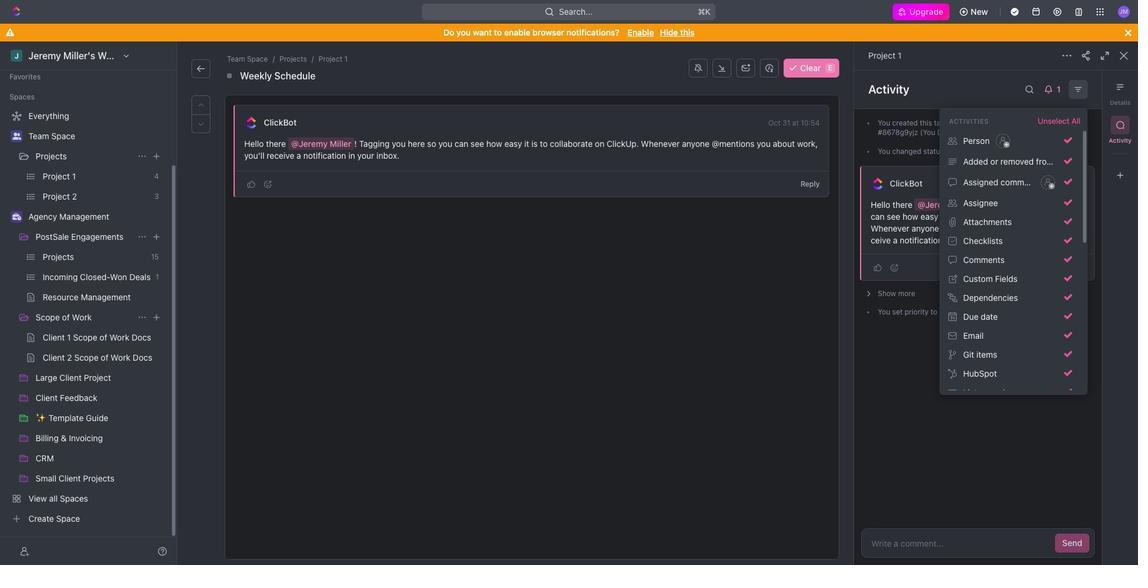 Task type: describe. For each thing, give the bounding box(es) containing it.
! tagging you here so you can see how easy it is to collaborate on clickup. whenever anyone @mentions you about work, you'll re ceive a notification in your inbox.
[[871, 200, 1084, 245]]

hello for a
[[244, 139, 264, 149]]

unselect
[[1038, 116, 1070, 126]]

anyone for ceive
[[912, 223, 939, 234]]

hello there for a
[[244, 139, 288, 149]]

re
[[1072, 223, 1084, 234]]

custom fields
[[963, 274, 1018, 284]]

enable
[[504, 27, 530, 37]]

you'll for a
[[244, 151, 264, 161]]

user group image
[[12, 133, 21, 140]]

checklists button
[[944, 232, 1077, 251]]

browser
[[533, 27, 564, 37]]

have
[[958, 128, 974, 137]]

about for ceive
[[1003, 223, 1025, 234]]

tagging for ceive
[[986, 200, 1016, 210]]

0 horizontal spatial reply button
[[796, 177, 825, 191]]

0 horizontal spatial projects link
[[36, 147, 133, 166]]

0 horizontal spatial reply
[[801, 180, 820, 188]]

you inside you created this task by copying #8678g9yjz (you don't have access)
[[878, 119, 890, 127]]

see for a
[[471, 139, 484, 149]]

engagements
[[71, 232, 123, 242]]

1 horizontal spatial project
[[868, 50, 896, 60]]

list inside list moved button
[[963, 388, 977, 398]]

0 vertical spatial projects link
[[277, 53, 309, 65]]

send
[[1062, 538, 1082, 548]]

a inside ! tagging you here so you can see how easy it is to collaborate on clickup. whenever anyone @mentions you about work, you'll re ceive a notification in your inbox.
[[893, 235, 898, 245]]

see for ceive
[[887, 212, 900, 222]]

due date
[[963, 312, 998, 322]]

so for a
[[427, 139, 436, 149]]

hubspot
[[963, 369, 997, 379]]

assigned
[[963, 177, 998, 187]]

team space / projects / project 1
[[227, 55, 348, 63]]

custom fields button
[[944, 270, 1077, 289]]

spaces
[[9, 92, 35, 101]]

tree inside sidebar 'navigation'
[[5, 107, 166, 529]]

reply inside task sidebar content section
[[1064, 263, 1083, 272]]

you for changed status from
[[878, 147, 890, 156]]

nov 1 at 11:34
[[1038, 308, 1085, 317]]

items
[[976, 350, 997, 360]]

from inside task sidebar content section
[[946, 147, 962, 156]]

notifications?
[[566, 27, 619, 37]]

or
[[990, 156, 998, 167]]

0 horizontal spatial 1
[[344, 55, 348, 63]]

search...
[[559, 7, 593, 17]]

date
[[981, 312, 998, 322]]

how for ceive
[[903, 212, 918, 222]]

favorites button
[[5, 70, 46, 84]]

access)
[[976, 128, 1003, 137]]

oct 31 at 10:54 down clear
[[768, 119, 820, 127]]

open
[[989, 147, 1009, 156]]

priority
[[905, 308, 929, 317]]

upgrade
[[910, 7, 943, 17]]

reply button inside task sidebar content section
[[1059, 261, 1088, 275]]

sidebar navigation
[[0, 41, 177, 565]]

git items
[[963, 350, 997, 360]]

copying
[[960, 119, 987, 127]]

added
[[963, 156, 988, 167]]

attachments button
[[944, 213, 1077, 232]]

1 vertical spatial team space link
[[28, 127, 164, 146]]

work, for ceive
[[1027, 223, 1048, 234]]

a inside '! tagging you here so you can see how easy it is to collaborate on clickup. whenever anyone @mentions you about work, you'll receive a notification in your inbox.'
[[297, 151, 301, 161]]

you'll for ceive
[[1050, 223, 1070, 234]]

attachments
[[963, 217, 1012, 227]]

scope of work
[[36, 312, 92, 322]]

agency
[[28, 212, 57, 222]]

agency management link
[[28, 207, 164, 226]]

this inside you created this task by copying #8678g9yjz (you don't have access)
[[920, 119, 932, 127]]

added or removed from list
[[963, 156, 1070, 167]]

normal
[[950, 308, 976, 317]]

postsale engagements
[[36, 232, 123, 242]]

clickup. for a
[[607, 139, 639, 149]]

clear
[[800, 63, 821, 73]]

custom
[[963, 274, 993, 284]]

1 horizontal spatial project 1 link
[[868, 50, 902, 60]]

due
[[963, 312, 979, 322]]

can for ceive
[[871, 212, 885, 222]]

here for ceive
[[1034, 200, 1051, 210]]

all
[[1072, 116, 1081, 126]]

oct 31 at 10:54 up person button
[[1033, 119, 1085, 127]]

due date button
[[944, 308, 1077, 327]]

1 for project 1
[[898, 50, 902, 60]]

assigned comments
[[963, 177, 1041, 187]]

dependencies button
[[944, 289, 1077, 308]]

can for a
[[455, 139, 468, 149]]

there for a
[[266, 139, 286, 149]]

about for a
[[773, 139, 795, 149]]

oct 31 at 10:54 up re
[[1034, 179, 1085, 188]]

! tagging you here so you can see how easy it is to collaborate on clickup. whenever anyone @mentions you about work, you'll receive a notification in your inbox.
[[244, 139, 820, 161]]

inbox. inside '! tagging you here so you can see how easy it is to collaborate on clickup. whenever anyone @mentions you about work, you'll receive a notification in your inbox.'
[[376, 151, 399, 161]]

notification inside ! tagging you here so you can see how easy it is to collaborate on clickup. whenever anyone @mentions you about work, you'll re ceive a notification in your inbox.
[[900, 235, 943, 245]]

collaborate for a
[[550, 139, 593, 149]]

2 / from the left
[[312, 55, 314, 63]]

added or removed from list button
[[944, 152, 1077, 171]]

comments
[[963, 255, 1005, 265]]

person
[[963, 136, 990, 146]]

comments button
[[944, 251, 1077, 270]]

activity inside task sidebar navigation tab list
[[1109, 137, 1132, 144]]

weekly schedule
[[240, 71, 316, 81]]

0 horizontal spatial project 1 link
[[316, 53, 350, 65]]

in inside ! tagging you here so you can see how easy it is to collaborate on clickup. whenever anyone @mentions you about work, you'll re ceive a notification in your inbox.
[[945, 235, 952, 245]]

unselect all
[[1038, 116, 1081, 126]]

task sidebar content section
[[854, 71, 1102, 565]]

assignee
[[963, 198, 998, 208]]

0 vertical spatial projects
[[280, 55, 307, 63]]

clickup. for ceive
[[1023, 212, 1055, 222]]

easy for ceive
[[921, 212, 938, 222]]

details
[[1110, 99, 1131, 106]]

git items button
[[944, 346, 1077, 365]]

new
[[971, 7, 988, 17]]

your inside '! tagging you here so you can see how easy it is to collaborate on clickup. whenever anyone @mentions you about work, you'll receive a notification in your inbox.'
[[357, 151, 374, 161]]

person button
[[944, 130, 1077, 152]]

to inside ! tagging you here so you can see how easy it is to collaborate on clickup. whenever anyone @mentions you about work, you'll re ceive a notification in your inbox.
[[956, 212, 964, 222]]

want
[[473, 27, 492, 37]]

tagging for a
[[359, 139, 390, 149]]

task
[[934, 119, 948, 127]]

upgrade link
[[893, 4, 949, 20]]

assigned comments button
[[944, 171, 1077, 194]]

changed
[[892, 147, 921, 156]]

scope
[[36, 312, 60, 322]]

dependencies
[[963, 293, 1018, 303]]

from inside 'button'
[[1036, 156, 1054, 167]]

work, for a
[[797, 139, 818, 149]]

10:54 left task sidebar navigation tab list on the top of page
[[1066, 119, 1085, 127]]

10:54 up re
[[1066, 179, 1085, 188]]

hide
[[660, 27, 678, 37]]

clickbot button
[[263, 117, 297, 128]]

list moved button
[[944, 384, 1077, 402]]

nov
[[1038, 308, 1051, 317]]



Task type: vqa. For each thing, say whether or not it's contained in the screenshot.
Work
yes



Task type: locate. For each thing, give the bounding box(es) containing it.
1 vertical spatial projects link
[[36, 147, 133, 166]]

work, inside '! tagging you here so you can see how easy it is to collaborate on clickup. whenever anyone @mentions you about work, you'll receive a notification in your inbox.'
[[797, 139, 818, 149]]

send button
[[1055, 534, 1089, 553]]

0 vertical spatial so
[[427, 139, 436, 149]]

0 horizontal spatial a
[[297, 151, 301, 161]]

0 horizontal spatial clickbot
[[264, 117, 297, 127]]

space inside tree
[[51, 131, 75, 141]]

can
[[455, 139, 468, 149], [871, 212, 885, 222]]

notification
[[303, 151, 346, 161], [900, 235, 943, 245]]

team for team space / projects / project 1
[[227, 55, 245, 63]]

10:54 down all
[[1066, 147, 1085, 156]]

task sidebar navigation tab list
[[1107, 78, 1133, 185]]

1 horizontal spatial reply button
[[1059, 261, 1088, 275]]

anyone inside ! tagging you here so you can see how easy it is to collaborate on clickup. whenever anyone @mentions you about work, you'll re ceive a notification in your inbox.
[[912, 223, 939, 234]]

projects link down team space
[[36, 147, 133, 166]]

email
[[963, 331, 984, 341]]

1 horizontal spatial on
[[1011, 212, 1021, 222]]

set
[[892, 308, 903, 317]]

checklists
[[963, 236, 1003, 246]]

whenever for a
[[641, 139, 680, 149]]

team inside tree
[[28, 131, 49, 141]]

whenever
[[641, 139, 680, 149], [871, 223, 909, 234]]

0 vertical spatial it
[[524, 139, 529, 149]]

comments
[[1001, 177, 1041, 187]]

1 vertical spatial see
[[887, 212, 900, 222]]

hello inside task sidebar content section
[[871, 200, 890, 210]]

do you want to enable browser notifications? enable hide this
[[443, 27, 695, 37]]

1 vertical spatial it
[[941, 212, 945, 222]]

team right user group image
[[28, 131, 49, 141]]

1 horizontal spatial team space link
[[225, 53, 270, 65]]

how inside ! tagging you here so you can see how easy it is to collaborate on clickup. whenever anyone @mentions you about work, you'll re ceive a notification in your inbox.
[[903, 212, 918, 222]]

clickbot
[[264, 117, 297, 127], [890, 178, 923, 189]]

there down the changed
[[893, 200, 913, 210]]

in inside '! tagging you here so you can see how easy it is to collaborate on clickup. whenever anyone @mentions you about work, you'll receive a notification in your inbox.'
[[348, 151, 355, 161]]

project
[[868, 50, 896, 60], [319, 55, 342, 63]]

collaborate for ceive
[[966, 212, 1009, 222]]

whenever inside ! tagging you here so you can see how easy it is to collaborate on clickup. whenever anyone @mentions you about work, you'll re ceive a notification in your inbox.
[[871, 223, 909, 234]]

this right 'hide'
[[680, 27, 695, 37]]

1 horizontal spatial can
[[871, 212, 885, 222]]

0 vertical spatial easy
[[504, 139, 522, 149]]

on for a
[[595, 139, 604, 149]]

3 you from the top
[[878, 308, 890, 317]]

0 vertical spatial activity
[[868, 82, 910, 96]]

@mentions for ceive
[[941, 223, 984, 234]]

0 horizontal spatial hello
[[244, 139, 264, 149]]

0 horizontal spatial it
[[524, 139, 529, 149]]

1 horizontal spatial clickup.
[[1023, 212, 1055, 222]]

1 vertical spatial space
[[51, 131, 75, 141]]

work,
[[797, 139, 818, 149], [1027, 223, 1048, 234]]

to inside '! tagging you here so you can see how easy it is to collaborate on clickup. whenever anyone @mentions you about work, you'll receive a notification in your inbox.'
[[540, 139, 548, 149]]

of
[[62, 312, 70, 322]]

clickbot inside task sidebar content section
[[890, 178, 923, 189]]

see
[[471, 139, 484, 149], [887, 212, 900, 222]]

a
[[297, 151, 301, 161], [893, 235, 898, 245]]

1 horizontal spatial so
[[1054, 200, 1063, 210]]

project 1 link up weekly schedule link
[[316, 53, 350, 65]]

team
[[227, 55, 245, 63], [28, 131, 49, 141]]

list moved
[[963, 388, 1005, 398]]

you for set priority to
[[878, 308, 890, 317]]

10:54 down clear
[[801, 119, 820, 127]]

@mentions for a
[[712, 139, 755, 149]]

there for ceive
[[893, 200, 913, 210]]

you left set
[[878, 308, 890, 317]]

0 vertical spatial your
[[357, 151, 374, 161]]

1 vertical spatial there
[[893, 200, 913, 210]]

1 you from the top
[[878, 119, 890, 127]]

1 vertical spatial a
[[893, 235, 898, 245]]

work
[[72, 312, 92, 322]]

0 horizontal spatial this
[[680, 27, 695, 37]]

hello there down the changed
[[871, 200, 915, 210]]

1 vertical spatial tagging
[[986, 200, 1016, 210]]

0 horizontal spatial @mentions
[[712, 139, 755, 149]]

space right user group image
[[51, 131, 75, 141]]

activity down project 1
[[868, 82, 910, 96]]

list
[[1056, 156, 1070, 167], [963, 388, 977, 398]]

this up "(you"
[[920, 119, 932, 127]]

from right status
[[946, 147, 962, 156]]

0 horizontal spatial !
[[354, 139, 357, 149]]

here inside '! tagging you here so you can see how easy it is to collaborate on clickup. whenever anyone @mentions you about work, you'll receive a notification in your inbox.'
[[408, 139, 425, 149]]

1 vertical spatial you'll
[[1050, 223, 1070, 234]]

0 vertical spatial inbox.
[[376, 151, 399, 161]]

changed status from
[[890, 147, 964, 156]]

/ up weekly schedule link
[[273, 55, 275, 63]]

hello there inside task sidebar content section
[[871, 200, 915, 210]]

/ up schedule
[[312, 55, 314, 63]]

at
[[792, 119, 799, 127], [1057, 119, 1064, 127], [1057, 147, 1064, 156], [1058, 179, 1064, 188], [1059, 308, 1065, 317]]

projects link up schedule
[[277, 53, 309, 65]]

1 horizontal spatial how
[[903, 212, 918, 222]]

1 / from the left
[[273, 55, 275, 63]]

is inside '! tagging you here so you can see how easy it is to collaborate on clickup. whenever anyone @mentions you about work, you'll receive a notification in your inbox.'
[[531, 139, 538, 149]]

tree containing team space
[[5, 107, 166, 529]]

0 horizontal spatial team space link
[[28, 127, 164, 146]]

1 horizontal spatial whenever
[[871, 223, 909, 234]]

new button
[[954, 2, 995, 21]]

0 horizontal spatial from
[[946, 147, 962, 156]]

0 horizontal spatial about
[[773, 139, 795, 149]]

fields
[[995, 274, 1018, 284]]

inbox. inside ! tagging you here so you can see how easy it is to collaborate on clickup. whenever anyone @mentions you about work, you'll re ceive a notification in your inbox.
[[973, 235, 996, 245]]

11:34
[[1067, 308, 1085, 317]]

1 horizontal spatial 1
[[898, 50, 902, 60]]

1 horizontal spatial projects
[[280, 55, 307, 63]]

team up weekly
[[227, 55, 245, 63]]

there up the receive
[[266, 139, 286, 149]]

1 horizontal spatial about
[[1003, 223, 1025, 234]]

anyone inside '! tagging you here so you can see how easy it is to collaborate on clickup. whenever anyone @mentions you about work, you'll receive a notification in your inbox.'
[[682, 139, 710, 149]]

1 horizontal spatial you'll
[[1050, 223, 1070, 234]]

space
[[247, 55, 268, 63], [51, 131, 75, 141]]

1 horizontal spatial notification
[[900, 235, 943, 245]]

is inside ! tagging you here so you can see how easy it is to collaborate on clickup. whenever anyone @mentions you about work, you'll re ceive a notification in your inbox.
[[948, 212, 954, 222]]

space for team space
[[51, 131, 75, 141]]

it inside '! tagging you here so you can see how easy it is to collaborate on clickup. whenever anyone @mentions you about work, you'll receive a notification in your inbox.'
[[524, 139, 529, 149]]

easy inside '! tagging you here so you can see how easy it is to collaborate on clickup. whenever anyone @mentions you about work, you'll receive a notification in your inbox.'
[[504, 139, 522, 149]]

space for team space / projects / project 1
[[247, 55, 268, 63]]

about inside ! tagging you here so you can see how easy it is to collaborate on clickup. whenever anyone @mentions you about work, you'll re ceive a notification in your inbox.
[[1003, 223, 1025, 234]]

hello there
[[244, 139, 288, 149], [871, 200, 915, 210]]

0 horizontal spatial in
[[348, 151, 355, 161]]

set priority to
[[890, 308, 939, 317]]

clickup.
[[607, 139, 639, 149], [1023, 212, 1055, 222]]

1 vertical spatial work,
[[1027, 223, 1048, 234]]

0 vertical spatial can
[[455, 139, 468, 149]]

how for a
[[486, 139, 502, 149]]

1 vertical spatial whenever
[[871, 223, 909, 234]]

is for ceive
[[948, 212, 954, 222]]

hello for ceive
[[871, 200, 890, 210]]

1 vertical spatial list
[[963, 388, 977, 398]]

0 horizontal spatial /
[[273, 55, 275, 63]]

1 inside task sidebar content section
[[1053, 308, 1057, 317]]

1 vertical spatial projects
[[36, 151, 67, 161]]

at for set priority to
[[1059, 308, 1065, 317]]

clickbot up the receive
[[264, 117, 297, 127]]

1 horizontal spatial easy
[[921, 212, 938, 222]]

easy
[[504, 139, 522, 149], [921, 212, 938, 222]]

there inside task sidebar content section
[[893, 200, 913, 210]]

0 vertical spatial reply
[[801, 180, 820, 188]]

agency management
[[28, 212, 109, 222]]

1 vertical spatial collaborate
[[966, 212, 1009, 222]]

1 horizontal spatial hello
[[871, 200, 890, 210]]

so inside '! tagging you here so you can see how easy it is to collaborate on clickup. whenever anyone @mentions you about work, you'll receive a notification in your inbox.'
[[427, 139, 436, 149]]

see inside '! tagging you here so you can see how easy it is to collaborate on clickup. whenever anyone @mentions you about work, you'll receive a notification in your inbox.'
[[471, 139, 484, 149]]

1 for nov 1 at 11:34
[[1053, 308, 1057, 317]]

it inside ! tagging you here so you can see how easy it is to collaborate on clickup. whenever anyone @mentions you about work, you'll re ceive a notification in your inbox.
[[941, 212, 945, 222]]

email button
[[944, 327, 1077, 346]]

0 horizontal spatial projects
[[36, 151, 67, 161]]

whenever for ceive
[[871, 223, 909, 234]]

git
[[963, 350, 974, 360]]

is for a
[[531, 139, 538, 149]]

project 1
[[868, 50, 902, 60]]

0 vertical spatial this
[[680, 27, 695, 37]]

by
[[950, 119, 958, 127]]

clickbot down the changed
[[890, 178, 923, 189]]

projects up schedule
[[280, 55, 307, 63]]

notification inside '! tagging you here so you can see how easy it is to collaborate on clickup. whenever anyone @mentions you about work, you'll receive a notification in your inbox.'
[[303, 151, 346, 161]]

0 vertical spatial anyone
[[682, 139, 710, 149]]

@mentions inside ! tagging you here so you can see how easy it is to collaborate on clickup. whenever anyone @mentions you about work, you'll re ceive a notification in your inbox.
[[941, 223, 984, 234]]

whenever inside '! tagging you here so you can see how easy it is to collaborate on clickup. whenever anyone @mentions you about work, you'll receive a notification in your inbox.'
[[641, 139, 680, 149]]

0 vertical spatial see
[[471, 139, 484, 149]]

1 vertical spatial so
[[1054, 200, 1063, 210]]

1 horizontal spatial it
[[941, 212, 945, 222]]

0 vertical spatial about
[[773, 139, 795, 149]]

1 vertical spatial easy
[[921, 212, 938, 222]]

10:54
[[801, 119, 820, 127], [1066, 119, 1085, 127], [1066, 147, 1085, 156], [1066, 179, 1085, 188]]

you left the changed
[[878, 147, 890, 156]]

tagging inside ! tagging you here so you can see how easy it is to collaborate on clickup. whenever anyone @mentions you about work, you'll re ceive a notification in your inbox.
[[986, 200, 1016, 210]]

you'll left re
[[1050, 223, 1070, 234]]

0 vertical spatial in
[[348, 151, 355, 161]]

your
[[357, 151, 374, 161], [954, 235, 971, 245]]

you'll inside ! tagging you here so you can see how easy it is to collaborate on clickup. whenever anyone @mentions you about work, you'll re ceive a notification in your inbox.
[[1050, 223, 1070, 234]]

clickbot inside clickbot button
[[264, 117, 297, 127]]

postsale engagements link
[[36, 228, 133, 247]]

oct 31 at 10:54 down unselect all
[[1033, 147, 1085, 156]]

1 vertical spatial inbox.
[[973, 235, 996, 245]]

1 horizontal spatial collaborate
[[966, 212, 1009, 222]]

projects down team space
[[36, 151, 67, 161]]

on inside ! tagging you here so you can see how easy it is to collaborate on clickup. whenever anyone @mentions you about work, you'll re ceive a notification in your inbox.
[[1011, 212, 1021, 222]]

clickup. inside ! tagging you here so you can see how easy it is to collaborate on clickup. whenever anyone @mentions you about work, you'll re ceive a notification in your inbox.
[[1023, 212, 1055, 222]]

team space
[[28, 131, 75, 141]]

ceive
[[871, 223, 1084, 245]]

collaborate inside ! tagging you here so you can see how easy it is to collaborate on clickup. whenever anyone @mentions you about work, you'll re ceive a notification in your inbox.
[[966, 212, 1009, 222]]

list inside added or removed from list 'button'
[[1056, 156, 1070, 167]]

e
[[828, 63, 833, 72]]

0 vertical spatial clickbot
[[264, 117, 297, 127]]

scope of work link
[[36, 308, 133, 327]]

0 horizontal spatial see
[[471, 139, 484, 149]]

at for changed status from
[[1057, 147, 1064, 156]]

0 vertical spatial team
[[227, 55, 245, 63]]

0 vertical spatial space
[[247, 55, 268, 63]]

! inside ! tagging you here so you can see how easy it is to collaborate on clickup. whenever anyone @mentions you about work, you'll re ceive a notification in your inbox.
[[981, 200, 983, 210]]

can inside ! tagging you here so you can see how easy it is to collaborate on clickup. whenever anyone @mentions you about work, you'll re ceive a notification in your inbox.
[[871, 212, 885, 222]]

1 horizontal spatial from
[[1036, 156, 1054, 167]]

tagging inside '! tagging you here so you can see how easy it is to collaborate on clickup. whenever anyone @mentions you about work, you'll receive a notification in your inbox.'
[[359, 139, 390, 149]]

hubspot button
[[944, 365, 1077, 384]]

team for team space
[[28, 131, 49, 141]]

0 vertical spatial !
[[354, 139, 357, 149]]

⌘k
[[698, 7, 711, 17]]

it for ceive
[[941, 212, 945, 222]]

0 horizontal spatial is
[[531, 139, 538, 149]]

1 horizontal spatial is
[[948, 212, 954, 222]]

1 vertical spatial @mentions
[[941, 223, 984, 234]]

activity down details
[[1109, 137, 1132, 144]]

! for a
[[354, 139, 357, 149]]

there
[[266, 139, 286, 149], [893, 200, 913, 210]]

how
[[486, 139, 502, 149], [903, 212, 918, 222]]

how inside '! tagging you here so you can see how easy it is to collaborate on clickup. whenever anyone @mentions you about work, you'll receive a notification in your inbox.'
[[486, 139, 502, 149]]

at for created this task by copying
[[1057, 119, 1064, 127]]

receive
[[267, 151, 294, 161]]

0 vertical spatial you
[[878, 119, 890, 127]]

1 horizontal spatial tagging
[[986, 200, 1016, 210]]

1 vertical spatial on
[[1011, 212, 1021, 222]]

#8678g9yjz
[[878, 128, 918, 137]]

1 vertical spatial is
[[948, 212, 954, 222]]

tagging
[[359, 139, 390, 149], [986, 200, 1016, 210]]

activity inside task sidebar content section
[[868, 82, 910, 96]]

list down hubspot
[[963, 388, 977, 398]]

activity
[[868, 82, 910, 96], [1109, 137, 1132, 144]]

hello there up the receive
[[244, 139, 288, 149]]

postsale
[[36, 232, 69, 242]]

0 horizontal spatial so
[[427, 139, 436, 149]]

collaborate
[[550, 139, 593, 149], [966, 212, 1009, 222]]

(you
[[920, 128, 935, 137]]

here for a
[[408, 139, 425, 149]]

2 you from the top
[[878, 147, 890, 156]]

on inside '! tagging you here so you can see how easy it is to collaborate on clickup. whenever anyone @mentions you about work, you'll receive a notification in your inbox.'
[[595, 139, 604, 149]]

space up weekly
[[247, 55, 268, 63]]

0 horizontal spatial team
[[28, 131, 49, 141]]

0 horizontal spatial collaborate
[[550, 139, 593, 149]]

team space link
[[225, 53, 270, 65], [28, 127, 164, 146]]

1 horizontal spatial in
[[945, 235, 952, 245]]

1 vertical spatial reply button
[[1059, 261, 1088, 275]]

clickup. inside '! tagging you here so you can see how easy it is to collaborate on clickup. whenever anyone @mentions you about work, you'll receive a notification in your inbox.'
[[607, 139, 639, 149]]

list down unselect all
[[1056, 156, 1070, 167]]

on for ceive
[[1011, 212, 1021, 222]]

management
[[59, 212, 109, 222]]

it for a
[[524, 139, 529, 149]]

you'll inside '! tagging you here so you can see how easy it is to collaborate on clickup. whenever anyone @mentions you about work, you'll receive a notification in your inbox.'
[[244, 151, 264, 161]]

can inside '! tagging you here so you can see how easy it is to collaborate on clickup. whenever anyone @mentions you about work, you'll receive a notification in your inbox.'
[[455, 139, 468, 149]]

about inside '! tagging you here so you can see how easy it is to collaborate on clickup. whenever anyone @mentions you about work, you'll receive a notification in your inbox.'
[[773, 139, 795, 149]]

0 horizontal spatial project
[[319, 55, 342, 63]]

0 vertical spatial notification
[[303, 151, 346, 161]]

0 vertical spatial team space link
[[225, 53, 270, 65]]

hello there for ceive
[[871, 200, 915, 210]]

see inside ! tagging you here so you can see how easy it is to collaborate on clickup. whenever anyone @mentions you about work, you'll re ceive a notification in your inbox.
[[887, 212, 900, 222]]

schedule
[[274, 71, 316, 81]]

0 vertical spatial work,
[[797, 139, 818, 149]]

work, inside ! tagging you here so you can see how easy it is to collaborate on clickup. whenever anyone @mentions you about work, you'll re ceive a notification in your inbox.
[[1027, 223, 1048, 234]]

0 vertical spatial is
[[531, 139, 538, 149]]

1 horizontal spatial your
[[954, 235, 971, 245]]

you up #8678g9yjz
[[878, 119, 890, 127]]

tree
[[5, 107, 166, 529]]

you'll left the receive
[[244, 151, 264, 161]]

1 vertical spatial team
[[28, 131, 49, 141]]

0 horizontal spatial can
[[455, 139, 468, 149]]

0 horizontal spatial how
[[486, 139, 502, 149]]

! inside '! tagging you here so you can see how easy it is to collaborate on clickup. whenever anyone @mentions you about work, you'll receive a notification in your inbox.'
[[354, 139, 357, 149]]

anyone for a
[[682, 139, 710, 149]]

! for ceive
[[981, 200, 983, 210]]

about
[[773, 139, 795, 149], [1003, 223, 1025, 234]]

so
[[427, 139, 436, 149], [1054, 200, 1063, 210]]

1 vertical spatial anyone
[[912, 223, 939, 234]]

weekly schedule link
[[238, 69, 318, 83]]

so for ceive
[[1054, 200, 1063, 210]]

1 horizontal spatial @mentions
[[941, 223, 984, 234]]

don't
[[937, 128, 956, 137]]

business time image
[[12, 213, 21, 221]]

1 horizontal spatial activity
[[1109, 137, 1132, 144]]

here inside ! tagging you here so you can see how easy it is to collaborate on clickup. whenever anyone @mentions you about work, you'll re ceive a notification in your inbox.
[[1034, 200, 1051, 210]]

assignee button
[[944, 194, 1077, 213]]

easy inside ! tagging you here so you can see how easy it is to collaborate on clickup. whenever anyone @mentions you about work, you'll re ceive a notification in your inbox.
[[921, 212, 938, 222]]

activities
[[949, 117, 989, 125]]

enable
[[628, 27, 654, 37]]

project 1 link down upgrade link
[[868, 50, 902, 60]]

0 vertical spatial a
[[297, 151, 301, 161]]

@mentions inside '! tagging you here so you can see how easy it is to collaborate on clickup. whenever anyone @mentions you about work, you'll receive a notification in your inbox.'
[[712, 139, 755, 149]]

created
[[892, 119, 918, 127]]

projects inside tree
[[36, 151, 67, 161]]

projects link
[[277, 53, 309, 65], [36, 147, 133, 166]]

so inside ! tagging you here so you can see how easy it is to collaborate on clickup. whenever anyone @mentions you about work, you'll re ceive a notification in your inbox.
[[1054, 200, 1063, 210]]

1 vertical spatial reply
[[1064, 263, 1083, 272]]

easy for a
[[504, 139, 522, 149]]

1 horizontal spatial team
[[227, 55, 245, 63]]

favorites
[[9, 72, 41, 81]]

1 horizontal spatial space
[[247, 55, 268, 63]]

0 vertical spatial whenever
[[641, 139, 680, 149]]

your inside ! tagging you here so you can see how easy it is to collaborate on clickup. whenever anyone @mentions you about work, you'll re ceive a notification in your inbox.
[[954, 235, 971, 245]]

collaborate inside '! tagging you here so you can see how easy it is to collaborate on clickup. whenever anyone @mentions you about work, you'll receive a notification in your inbox.'
[[550, 139, 593, 149]]

1 vertical spatial notification
[[900, 235, 943, 245]]

from right the 'removed' at the top right of the page
[[1036, 156, 1054, 167]]

you
[[878, 119, 890, 127], [878, 147, 890, 156], [878, 308, 890, 317]]

2 horizontal spatial 1
[[1053, 308, 1057, 317]]



